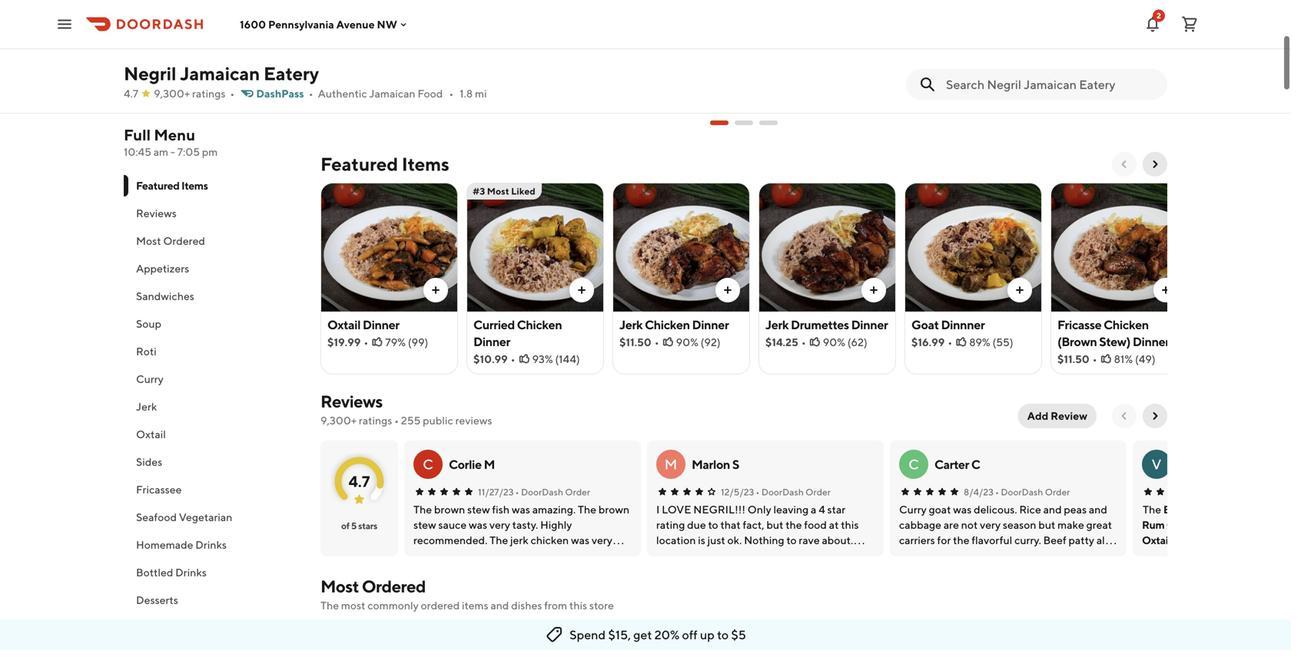 Task type: describe. For each thing, give the bounding box(es) containing it.
fricassee
[[136, 484, 182, 496]]

(62)
[[847, 336, 867, 349]]

oxtail dinner
[[327, 318, 399, 332]]

most
[[341, 600, 365, 612]]

sandwiches button
[[124, 283, 302, 310]]

reviews for reviews
[[136, 207, 177, 220]]

1 vertical spatial featured
[[136, 179, 179, 192]]

reviews 9,300+ ratings • 255 public reviews
[[320, 392, 492, 427]]

1600 pennsylvania avenue nw
[[240, 18, 397, 31]]

order for m
[[565, 487, 590, 498]]

0 horizontal spatial 9,300+
[[154, 87, 190, 100]]

c for carter c
[[908, 456, 919, 473]]

ordered for most ordered the most commonly ordered items and dishes from this store
[[362, 577, 426, 597]]

add item to cart image for jerk chicken dinner
[[722, 284, 734, 297]]

most for most ordered
[[136, 235, 161, 247]]

2 inside 40% off first 2 orders up to $10 off with 40welcome, valid on subtotals $15
[[422, 64, 429, 80]]

jerk for jerk chicken dinner
[[619, 318, 643, 332]]

ordered for most ordered
[[163, 235, 205, 247]]

reviews button
[[124, 200, 302, 227]]

(144)
[[555, 353, 580, 366]]

ordered
[[421, 600, 460, 612]]

20%
[[654, 628, 680, 643]]

goat dinnner
[[911, 318, 985, 332]]

order for c
[[1045, 487, 1070, 498]]

doordash for corlie m
[[521, 487, 563, 498]]

jamaican for negril
[[180, 63, 260, 85]]

spend $15, get 20% off up to $5
[[570, 628, 746, 643]]

• doordash order for carter c
[[995, 487, 1070, 498]]

9,300+ inside reviews 9,300+ ratings • 255 public reviews
[[320, 415, 357, 427]]

$15,
[[608, 628, 631, 643]]

0 items, open order cart image
[[1180, 15, 1199, 33]]

dinner inside curried chicken dinner
[[473, 335, 510, 349]]

of
[[341, 521, 349, 532]]

79% (99)
[[385, 336, 428, 349]]

• right $14.25
[[801, 336, 806, 349]]

authentic jamaican food • 1.8 mi
[[318, 87, 487, 100]]

order for s
[[805, 487, 831, 498]]

roti button
[[124, 338, 302, 366]]

carter
[[934, 458, 969, 472]]

dashpass •
[[256, 87, 313, 100]]

drumettes
[[791, 318, 849, 332]]

7:05
[[177, 146, 200, 158]]

desserts
[[136, 594, 178, 607]]

• down jerk chicken dinner
[[655, 336, 659, 349]]

oxtail for oxtail dinner
[[327, 318, 360, 332]]

• down oxtail dinner
[[364, 336, 368, 349]]

up for orders
[[473, 64, 489, 80]]

negril
[[124, 63, 176, 85]]

$14.25
[[765, 336, 798, 349]]

• inside reviews 9,300+ ratings • 255 public reviews
[[394, 415, 399, 427]]

see more
[[189, 16, 237, 28]]

add item to cart image for fricasse chicken (brown stew)  dinner
[[1160, 284, 1172, 297]]

jerk drumettes dinner image
[[759, 183, 895, 312]]

eatery
[[264, 63, 319, 85]]

dinner up (92) at the bottom
[[692, 318, 729, 332]]

sides button
[[124, 449, 302, 476]]

2 horizontal spatial off
[[682, 628, 698, 643]]

to for $10
[[491, 64, 504, 80]]

$11.50 for fricasse chicken (brown stew)  dinner
[[1057, 353, 1089, 366]]

authentic
[[318, 87, 367, 100]]

menu
[[154, 126, 195, 144]]

avenue
[[336, 18, 375, 31]]

1 horizontal spatial 2
[[1157, 11, 1161, 20]]

chicken for jerk
[[645, 318, 690, 332]]

0 horizontal spatial 4.7
[[124, 87, 138, 100]]

1 horizontal spatial m
[[664, 456, 677, 473]]

pennsylvania
[[268, 18, 334, 31]]

see more button
[[124, 10, 301, 35]]

and
[[491, 600, 509, 612]]

dinner up '(62)'
[[851, 318, 888, 332]]

seafood vegetarian button
[[124, 504, 302, 532]]

$19.99
[[327, 336, 361, 349]]

more
[[210, 16, 237, 28]]

get
[[633, 628, 652, 643]]

40%
[[345, 64, 373, 80]]

sandwiches
[[136, 290, 194, 303]]

$16.99
[[911, 336, 945, 349]]

dashpass
[[256, 87, 304, 100]]

dinner inside beef pattie rum cake oxtail dinner
[[1173, 534, 1205, 547]]

previous button of carousel image
[[1118, 158, 1130, 171]]

most ordered button
[[124, 227, 302, 255]]

add item to cart image for jerk drumettes dinner
[[868, 284, 880, 297]]

add item to cart image for oxtail dinner
[[430, 284, 442, 297]]

• right $10.99
[[511, 353, 515, 366]]

food
[[418, 87, 443, 100]]

subtotals
[[394, 82, 451, 99]]

featured inside featured items heading
[[320, 153, 398, 175]]

79%
[[385, 336, 406, 349]]

beef pattie button
[[1163, 503, 1217, 518]]

cake
[[1166, 519, 1191, 532]]

v
[[1152, 456, 1162, 473]]

of 5 stars
[[341, 521, 377, 532]]

items
[[462, 600, 488, 612]]

1 horizontal spatial curried chicken dinner image
[[618, 626, 738, 651]]

homemade drinks
[[136, 539, 227, 552]]

jerk inside button
[[136, 401, 157, 413]]

• doordash order for marlon s
[[756, 487, 831, 498]]

most for most ordered the most commonly ordered items and dishes from this store
[[320, 577, 359, 597]]

jerk chicken dinner image
[[613, 183, 749, 312]]

featured items heading
[[320, 152, 449, 177]]

(92)
[[701, 336, 721, 349]]

$10.99
[[473, 353, 508, 366]]

fricasse chicken (brown stew)  dinner
[[1057, 318, 1169, 349]]

8/4/23
[[964, 487, 994, 498]]

-
[[171, 146, 175, 158]]

bottled
[[136, 567, 173, 579]]

9,300+ ratings •
[[154, 87, 235, 100]]

curried
[[473, 318, 515, 332]]

homemade
[[136, 539, 193, 552]]

• down negril jamaican eatery
[[230, 87, 235, 100]]

2 add item to cart image from the left
[[576, 284, 588, 297]]



Task type: vqa. For each thing, say whether or not it's contained in the screenshot.
Reviews to the right
yes



Task type: locate. For each thing, give the bounding box(es) containing it.
2 vertical spatial oxtail
[[1142, 534, 1171, 547]]

1 vertical spatial drinks
[[175, 567, 207, 579]]

1 horizontal spatial jerk
[[619, 318, 643, 332]]

1 vertical spatial featured items
[[136, 179, 208, 192]]

1 vertical spatial reviews
[[320, 392, 383, 412]]

dishes
[[511, 600, 542, 612]]

2 horizontal spatial doordash
[[1001, 487, 1043, 498]]

2 horizontal spatial order
[[1045, 487, 1070, 498]]

1600
[[240, 18, 266, 31]]

3 chicken from the left
[[1104, 318, 1149, 332]]

most ordered the most commonly ordered items and dishes from this store
[[320, 577, 614, 612]]

drinks
[[195, 539, 227, 552], [175, 567, 207, 579]]

1 vertical spatial to
[[717, 628, 729, 643]]

0 horizontal spatial • doordash order
[[515, 487, 590, 498]]

• doordash order for corlie m
[[515, 487, 590, 498]]

2 horizontal spatial jerk
[[765, 318, 789, 332]]

2 • doordash order from the left
[[756, 487, 831, 498]]

appetizers button
[[124, 255, 302, 283]]

oxtail inside beef pattie rum cake oxtail dinner
[[1142, 534, 1171, 547]]

up up mi
[[473, 64, 489, 80]]

(49)
[[1135, 353, 1155, 366]]

0 vertical spatial ordered
[[163, 235, 205, 247]]

most inside button
[[136, 235, 161, 247]]

to for $5
[[717, 628, 729, 643]]

0 vertical spatial up
[[473, 64, 489, 80]]

1 horizontal spatial items
[[402, 153, 449, 175]]

store
[[589, 600, 614, 612]]

drinks for bottled drinks
[[175, 567, 207, 579]]

doordash for carter c
[[1001, 487, 1043, 498]]

90% (92)
[[676, 336, 721, 349]]

$11.50 down (brown at the bottom
[[1057, 353, 1089, 366]]

m left "marlon"
[[664, 456, 677, 473]]

1 • doordash order from the left
[[515, 487, 590, 498]]

featured down am
[[136, 179, 179, 192]]

oxtail up sides
[[136, 428, 166, 441]]

chicken for fricasse
[[1104, 318, 1149, 332]]

doordash right the 8/4/23
[[1001, 487, 1043, 498]]

off right 20%
[[682, 628, 698, 643]]

pattie
[[1188, 504, 1217, 516]]

1 vertical spatial $11.50
[[1057, 353, 1089, 366]]

drinks inside button
[[175, 567, 207, 579]]

1 horizontal spatial off
[[532, 64, 549, 80]]

2 doordash from the left
[[761, 487, 804, 498]]

1 vertical spatial 4.7
[[349, 473, 370, 491]]

0 vertical spatial 4.7
[[124, 87, 138, 100]]

2 horizontal spatial oxtail
[[1142, 534, 1171, 547]]

1 vertical spatial ordered
[[362, 577, 426, 597]]

2
[[1157, 11, 1161, 20], [422, 64, 429, 80]]

ratings inside reviews 9,300+ ratings • 255 public reviews
[[359, 415, 392, 427]]

89%
[[969, 336, 990, 349]]

•
[[230, 87, 235, 100], [309, 87, 313, 100], [449, 87, 454, 100], [364, 336, 368, 349], [655, 336, 659, 349], [801, 336, 806, 349], [948, 336, 952, 349], [511, 353, 515, 366], [1093, 353, 1097, 366], [394, 415, 399, 427], [515, 487, 519, 498], [756, 487, 760, 498], [995, 487, 999, 498]]

ratings down negril jamaican eatery
[[192, 87, 225, 100]]

rum cake button
[[1142, 518, 1191, 533]]

1 order from the left
[[565, 487, 590, 498]]

1 vertical spatial most
[[136, 235, 161, 247]]

1 horizontal spatial 4.7
[[349, 473, 370, 491]]

most right #3
[[487, 186, 509, 197]]

1 horizontal spatial oxtail
[[327, 318, 360, 332]]

0 vertical spatial featured items
[[320, 153, 449, 175]]

ordered up appetizers
[[163, 235, 205, 247]]

1 horizontal spatial order
[[805, 487, 831, 498]]

doordash right '12/5/23'
[[761, 487, 804, 498]]

1 vertical spatial jamaican
[[369, 87, 415, 100]]

1 horizontal spatial • doordash order
[[756, 487, 831, 498]]

dinner inside fricasse chicken (brown stew)  dinner
[[1133, 335, 1169, 349]]

(99)
[[408, 336, 428, 349]]

soup button
[[124, 310, 302, 338]]

90% for drumettes
[[823, 336, 845, 349]]

jamaican for authentic
[[369, 87, 415, 100]]

• right 11/27/23
[[515, 487, 519, 498]]

0 horizontal spatial off
[[376, 64, 393, 80]]

s
[[732, 458, 739, 472]]

featured items down authentic jamaican food • 1.8 mi
[[320, 153, 449, 175]]

c right carter
[[971, 458, 980, 472]]

11/27/23
[[478, 487, 514, 498]]

1.8
[[460, 87, 473, 100]]

to
[[491, 64, 504, 80], [717, 628, 729, 643]]

• doordash order right '12/5/23'
[[756, 487, 831, 498]]

1 vertical spatial items
[[181, 179, 208, 192]]

valid
[[345, 82, 374, 99]]

0 vertical spatial oxtail
[[327, 318, 360, 332]]

1 horizontal spatial ratings
[[359, 415, 392, 427]]

1 vertical spatial up
[[700, 628, 715, 643]]

jerk for jerk drumettes dinner
[[765, 318, 789, 332]]

1 horizontal spatial ordered
[[362, 577, 426, 597]]

most up appetizers
[[136, 235, 161, 247]]

select promotional banner element
[[710, 109, 778, 137]]

jerk chicken dinner
[[619, 318, 729, 332]]

0 horizontal spatial 2
[[422, 64, 429, 80]]

chicken up 93%
[[517, 318, 562, 332]]

add item to cart image
[[430, 284, 442, 297], [576, 284, 588, 297], [722, 284, 734, 297], [868, 284, 880, 297]]

1 horizontal spatial jamaican
[[369, 87, 415, 100]]

0 horizontal spatial most
[[136, 235, 161, 247]]

2 horizontal spatial most
[[487, 186, 509, 197]]

soup
[[136, 318, 161, 330]]

2 chicken from the left
[[645, 318, 690, 332]]

0 vertical spatial 9,300+
[[154, 87, 190, 100]]

93% (144)
[[532, 353, 580, 366]]

• doordash order right the 8/4/23
[[995, 487, 1070, 498]]

chicken up stew)
[[1104, 318, 1149, 332]]

orders
[[432, 64, 471, 80]]

full
[[124, 126, 151, 144]]

oxtail down the "rum"
[[1142, 534, 1171, 547]]

255
[[401, 415, 421, 427]]

1 horizontal spatial c
[[908, 456, 919, 473]]

1 vertical spatial 2
[[422, 64, 429, 80]]

10:45
[[124, 146, 151, 158]]

negril jamaican eatery
[[124, 63, 319, 85]]

ratings down the reviews link
[[359, 415, 392, 427]]

0 vertical spatial jamaican
[[180, 63, 260, 85]]

dinner down cake
[[1173, 534, 1205, 547]]

desserts button
[[124, 587, 302, 615]]

jerk
[[619, 318, 643, 332], [765, 318, 789, 332], [136, 401, 157, 413]]

0 horizontal spatial featured
[[136, 179, 179, 192]]

featured items
[[320, 153, 449, 175], [136, 179, 208, 192]]

1 add item to cart image from the left
[[430, 284, 442, 297]]

jerk drumettes dinner
[[765, 318, 888, 332]]

1 horizontal spatial featured items
[[320, 153, 449, 175]]

$11.50 for jerk chicken dinner
[[619, 336, 651, 349]]

reviews up the most ordered
[[136, 207, 177, 220]]

(brown
[[1057, 335, 1097, 349]]

1 chicken from the left
[[517, 318, 562, 332]]

0 vertical spatial drinks
[[195, 539, 227, 552]]

featured items down '-'
[[136, 179, 208, 192]]

1 horizontal spatial 9,300+
[[320, 415, 357, 427]]

0 vertical spatial ratings
[[192, 87, 225, 100]]

notification bell image
[[1143, 15, 1162, 33]]

ratings
[[192, 87, 225, 100], [359, 415, 392, 427]]

1 vertical spatial oxtail
[[136, 428, 166, 441]]

m right corlie
[[484, 458, 495, 472]]

oxtail dinner button
[[1142, 533, 1205, 549]]

1 vertical spatial 9,300+
[[320, 415, 357, 427]]

oxtail dinner image
[[321, 183, 457, 312]]

0 vertical spatial to
[[491, 64, 504, 80]]

$11.50 down jerk chicken dinner
[[619, 336, 651, 349]]

0 horizontal spatial reviews
[[136, 207, 177, 220]]

seafood
[[136, 511, 177, 524]]

2 left 0 items, open order cart image
[[1157, 11, 1161, 20]]

0 horizontal spatial add item to cart image
[[1014, 284, 1026, 297]]

0 horizontal spatial 90%
[[676, 336, 698, 349]]

fricasse chicken (brown stew)  dinner image
[[1051, 183, 1187, 312]]

up for off
[[700, 628, 715, 643]]

jamaican
[[180, 63, 260, 85], [369, 87, 415, 100]]

1 add item to cart image from the left
[[1014, 284, 1026, 297]]

dinner up 79% on the bottom
[[363, 318, 399, 332]]

0 vertical spatial 2
[[1157, 11, 1161, 20]]

0 horizontal spatial $11.50
[[619, 336, 651, 349]]

2 right first
[[422, 64, 429, 80]]

0 horizontal spatial jerk
[[136, 401, 157, 413]]

open menu image
[[55, 15, 74, 33]]

90% down the jerk drumettes dinner
[[823, 336, 845, 349]]

oxtail inside button
[[136, 428, 166, 441]]

2 90% from the left
[[823, 336, 845, 349]]

1 horizontal spatial reviews
[[320, 392, 383, 412]]

40welcome,
[[580, 64, 674, 80]]

ordered inside most ordered the most commonly ordered items and dishes from this store
[[362, 577, 426, 597]]

corlie m
[[449, 458, 495, 472]]

oxtail for oxtail
[[136, 428, 166, 441]]

mi
[[475, 87, 487, 100]]

0 vertical spatial most
[[487, 186, 509, 197]]

0 horizontal spatial ordered
[[163, 235, 205, 247]]

dinner down the curried
[[473, 335, 510, 349]]

corlie
[[449, 458, 482, 472]]

90% for chicken
[[676, 336, 698, 349]]

• down eatery on the left top of page
[[309, 87, 313, 100]]

items up reviews button at the top left of the page
[[181, 179, 208, 192]]

public
[[423, 415, 453, 427]]

oxtail
[[327, 318, 360, 332], [136, 428, 166, 441], [1142, 534, 1171, 547]]

1 horizontal spatial up
[[700, 628, 715, 643]]

vegetarian
[[179, 511, 232, 524]]

• right the 8/4/23
[[995, 487, 999, 498]]

c left carter
[[908, 456, 919, 473]]

0 horizontal spatial up
[[473, 64, 489, 80]]

spend
[[570, 628, 606, 643]]

1 horizontal spatial doordash
[[761, 487, 804, 498]]

reviews inside reviews button
[[136, 207, 177, 220]]

with
[[551, 64, 578, 80]]

drinks down homemade drinks
[[175, 567, 207, 579]]

items inside heading
[[402, 153, 449, 175]]

drinks down seafood vegetarian button
[[195, 539, 227, 552]]

jamaican up the "9,300+ ratings •"
[[180, 63, 260, 85]]

1 doordash from the left
[[521, 487, 563, 498]]

reviews inside reviews 9,300+ ratings • 255 public reviews
[[320, 392, 383, 412]]

5
[[351, 521, 357, 532]]

0 horizontal spatial items
[[181, 179, 208, 192]]

• doordash order
[[515, 487, 590, 498], [756, 487, 831, 498], [995, 487, 1070, 498]]

pm
[[202, 146, 218, 158]]

ordered
[[163, 235, 205, 247], [362, 577, 426, 597]]

reviews
[[455, 415, 492, 427]]

reviews for reviews 9,300+ ratings • 255 public reviews
[[320, 392, 383, 412]]

0 horizontal spatial chicken
[[517, 318, 562, 332]]

9,300+
[[154, 87, 190, 100], [320, 415, 357, 427]]

0 vertical spatial featured
[[320, 153, 398, 175]]

9,300+ down negril
[[154, 87, 190, 100]]

Item Search search field
[[946, 76, 1155, 93]]

most up the
[[320, 577, 359, 597]]

items
[[402, 153, 449, 175], [181, 179, 208, 192]]

90% down jerk chicken dinner
[[676, 336, 698, 349]]

curried chicken dinner image
[[467, 183, 603, 312], [618, 626, 738, 651]]

next button of carousel image
[[1149, 158, 1161, 171]]

add item to cart image for goat dinnner
[[1014, 284, 1026, 297]]

2 add item to cart image from the left
[[1160, 284, 1172, 297]]

off right $10
[[532, 64, 549, 80]]

9,300+ down the reviews link
[[320, 415, 357, 427]]

0 vertical spatial items
[[402, 153, 449, 175]]

goat dinnner image
[[905, 183, 1041, 312]]

0 horizontal spatial c
[[423, 456, 433, 473]]

1600 pennsylvania avenue nw button
[[240, 18, 409, 31]]

ordered up commonly
[[362, 577, 426, 597]]

beef pattie rum cake oxtail dinner
[[1142, 504, 1217, 547]]

stew)
[[1099, 335, 1130, 349]]

1 90% from the left
[[676, 336, 698, 349]]

reviews down $19.99
[[320, 392, 383, 412]]

3 order from the left
[[1045, 487, 1070, 498]]

dinnner
[[941, 318, 985, 332]]

3 doordash from the left
[[1001, 487, 1043, 498]]

0 horizontal spatial jamaican
[[180, 63, 260, 85]]

1 vertical spatial curried chicken dinner image
[[618, 626, 738, 651]]

• down the goat dinnner at right
[[948, 336, 952, 349]]

up inside 40% off first 2 orders up to $10 off with 40welcome, valid on subtotals $15
[[473, 64, 489, 80]]

nw
[[377, 18, 397, 31]]

map region
[[389, 0, 1175, 61]]

1 horizontal spatial most
[[320, 577, 359, 597]]

1 vertical spatial ratings
[[359, 415, 392, 427]]

0 horizontal spatial to
[[491, 64, 504, 80]]

chicken inside fricasse chicken (brown stew)  dinner
[[1104, 318, 1149, 332]]

89% (55)
[[969, 336, 1013, 349]]

doordash right 11/27/23
[[521, 487, 563, 498]]

• down (brown at the bottom
[[1093, 353, 1097, 366]]

to left $5
[[717, 628, 729, 643]]

featured down authentic
[[320, 153, 398, 175]]

curried chicken dinner
[[473, 318, 562, 349]]

up left $5
[[700, 628, 715, 643]]

0 horizontal spatial curried chicken dinner image
[[467, 183, 603, 312]]

most inside most ordered the most commonly ordered items and dishes from this store
[[320, 577, 359, 597]]

2 vertical spatial most
[[320, 577, 359, 597]]

homemade drinks button
[[124, 532, 302, 559]]

1 horizontal spatial add item to cart image
[[1160, 284, 1172, 297]]

off up on
[[376, 64, 393, 80]]

2 order from the left
[[805, 487, 831, 498]]

commonly
[[368, 600, 419, 612]]

doordash for marlon s
[[761, 487, 804, 498]]

• left 1.8
[[449, 87, 454, 100]]

2 horizontal spatial chicken
[[1104, 318, 1149, 332]]

• right '12/5/23'
[[756, 487, 760, 498]]

0 horizontal spatial order
[[565, 487, 590, 498]]

most
[[487, 186, 509, 197], [136, 235, 161, 247], [320, 577, 359, 597]]

drinks inside button
[[195, 539, 227, 552]]

• left 255
[[394, 415, 399, 427]]

4 add item to cart image from the left
[[868, 284, 880, 297]]

goat
[[911, 318, 939, 332]]

next image
[[1149, 410, 1161, 423]]

0 vertical spatial curried chicken dinner image
[[467, 183, 603, 312]]

(55)
[[992, 336, 1013, 349]]

full menu 10:45 am - 7:05 pm
[[124, 126, 218, 158]]

to left $10
[[491, 64, 504, 80]]

$10
[[507, 64, 529, 80]]

0 horizontal spatial ratings
[[192, 87, 225, 100]]

see
[[189, 16, 208, 28]]

0 horizontal spatial doordash
[[521, 487, 563, 498]]

81%
[[1114, 353, 1133, 366]]

items down food
[[402, 153, 449, 175]]

add item to cart image
[[1014, 284, 1026, 297], [1160, 284, 1172, 297]]

drinks for homemade drinks
[[195, 539, 227, 552]]

marlon s
[[692, 458, 739, 472]]

0 horizontal spatial oxtail
[[136, 428, 166, 441]]

previous image
[[1118, 410, 1130, 423]]

1 horizontal spatial 90%
[[823, 336, 845, 349]]

3 add item to cart image from the left
[[722, 284, 734, 297]]

ordered inside most ordered button
[[163, 235, 205, 247]]

3 • doordash order from the left
[[995, 487, 1070, 498]]

bottled drinks
[[136, 567, 207, 579]]

• doordash order right 11/27/23
[[515, 487, 590, 498]]

dinner up (49)
[[1133, 335, 1169, 349]]

jamaican down first
[[369, 87, 415, 100]]

2 horizontal spatial • doordash order
[[995, 487, 1070, 498]]

0 vertical spatial reviews
[[136, 207, 177, 220]]

2 horizontal spatial c
[[971, 458, 980, 472]]

0 horizontal spatial featured items
[[136, 179, 208, 192]]

order
[[565, 487, 590, 498], [805, 487, 831, 498], [1045, 487, 1070, 498]]

0 horizontal spatial m
[[484, 458, 495, 472]]

chicken for curried
[[517, 318, 562, 332]]

oxtail up $19.99
[[327, 318, 360, 332]]

1 horizontal spatial featured
[[320, 153, 398, 175]]

1 horizontal spatial chicken
[[645, 318, 690, 332]]

jerk button
[[124, 393, 302, 421]]

chicken up "90% (92)"
[[645, 318, 690, 332]]

c left corlie
[[423, 456, 433, 473]]

0 vertical spatial $11.50
[[619, 336, 651, 349]]

off
[[376, 64, 393, 80], [532, 64, 549, 80], [682, 628, 698, 643]]

c for corlie m
[[423, 456, 433, 473]]

1 horizontal spatial $11.50
[[1057, 353, 1089, 366]]

chicken inside curried chicken dinner
[[517, 318, 562, 332]]

add review button
[[1018, 404, 1097, 429]]

the
[[320, 600, 339, 612]]

to inside 40% off first 2 orders up to $10 off with 40welcome, valid on subtotals $15
[[491, 64, 504, 80]]

4.7 down negril
[[124, 87, 138, 100]]

4.7 up of 5 stars
[[349, 473, 370, 491]]

1 horizontal spatial to
[[717, 628, 729, 643]]

40% off first 2 orders up to $10 off with 40welcome, valid on subtotals $15
[[345, 64, 674, 99]]

stars
[[358, 521, 377, 532]]



